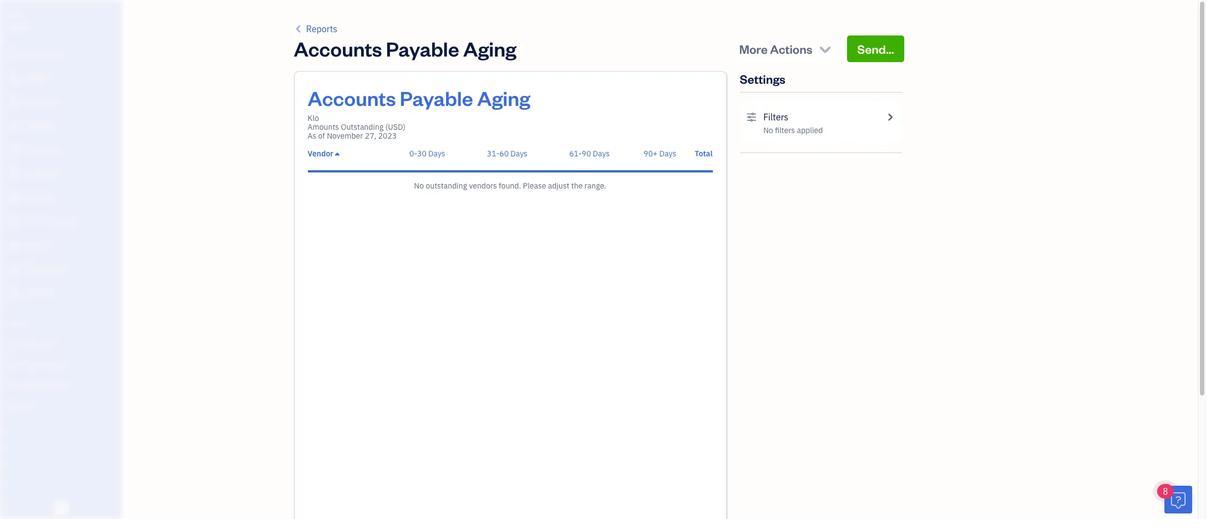 Task type: locate. For each thing, give the bounding box(es) containing it.
days right 90
[[593, 149, 610, 159]]

chevronright image
[[885, 110, 895, 124]]

freshbooks image
[[52, 501, 70, 515]]

money image
[[7, 240, 21, 251]]

outstanding
[[426, 181, 467, 191]]

0 vertical spatial klo
[[9, 10, 21, 21]]

settings down bank in the bottom left of the page
[[8, 401, 34, 410]]

1 vertical spatial settings
[[8, 401, 34, 410]]

payable inside accounts payable aging klo amounts outstanding ( usd ) as of november 27, 2023
[[400, 85, 473, 111]]

owner
[[9, 22, 31, 31]]

days for 61-90 days
[[593, 149, 610, 159]]

0 vertical spatial settings
[[740, 71, 785, 87]]

1 horizontal spatial no
[[763, 125, 773, 135]]

aging for accounts payable aging
[[463, 36, 516, 62]]

range.
[[584, 181, 606, 191]]

no
[[763, 125, 773, 135], [414, 181, 424, 191]]

0 horizontal spatial settings
[[8, 401, 34, 410]]

accounts up outstanding
[[308, 85, 396, 111]]

estimate image
[[7, 97, 21, 108]]

days right 60
[[511, 149, 528, 159]]

0 horizontal spatial klo
[[9, 10, 21, 21]]

settings image
[[746, 110, 757, 124]]

0 vertical spatial aging
[[463, 36, 516, 62]]

days
[[428, 149, 445, 159], [511, 149, 528, 159], [593, 149, 610, 159], [659, 149, 676, 159]]

1 vertical spatial no
[[414, 181, 424, 191]]

8
[[1163, 486, 1168, 497]]

bank connections link
[[3, 376, 119, 395]]

accounts payable aging klo amounts outstanding ( usd ) as of november 27, 2023
[[308, 85, 530, 141]]

klo up owner
[[9, 10, 21, 21]]

aging
[[463, 36, 516, 62], [477, 85, 530, 111]]

accounts down reports
[[294, 36, 382, 62]]

dashboard image
[[7, 49, 21, 60]]

main element
[[0, 0, 150, 519]]

accounts for accounts payable aging
[[294, 36, 382, 62]]

timer image
[[7, 216, 21, 227]]

apps
[[8, 319, 25, 328]]

31-60 days
[[487, 149, 528, 159]]

accounts inside accounts payable aging klo amounts outstanding ( usd ) as of november 27, 2023
[[308, 85, 396, 111]]

settings down more on the top of page
[[740, 71, 785, 87]]

accounts
[[294, 36, 382, 62], [308, 85, 396, 111]]

0 vertical spatial no
[[763, 125, 773, 135]]

project image
[[7, 192, 21, 204]]

reports button
[[294, 22, 337, 36]]

please
[[523, 181, 546, 191]]

3 days from the left
[[593, 149, 610, 159]]

apps link
[[3, 314, 119, 333]]

90
[[582, 149, 591, 159]]

filters
[[763, 112, 788, 123]]

31-
[[487, 149, 499, 159]]

bank connections
[[8, 381, 65, 389]]

expense image
[[7, 169, 21, 180]]

0 horizontal spatial no
[[414, 181, 424, 191]]

klo
[[9, 10, 21, 21], [308, 113, 319, 123]]

0-
[[409, 149, 417, 159]]

team members
[[8, 340, 57, 348]]

30
[[417, 149, 426, 159]]

outstanding
[[341, 122, 383, 132]]

1 vertical spatial klo
[[308, 113, 319, 123]]

total link
[[695, 149, 713, 159]]

klo up as
[[308, 113, 319, 123]]

1 vertical spatial accounts
[[308, 85, 396, 111]]

payable
[[386, 36, 459, 62], [400, 85, 473, 111]]

0-30 days
[[409, 149, 445, 159]]

days for 0-30 days
[[428, 149, 445, 159]]

vendor
[[308, 149, 333, 159]]

2 days from the left
[[511, 149, 528, 159]]

0 vertical spatial payable
[[386, 36, 459, 62]]

amounts
[[308, 122, 339, 132]]

1 vertical spatial payable
[[400, 85, 473, 111]]

settings inside "main" element
[[8, 401, 34, 410]]

1 vertical spatial aging
[[477, 85, 530, 111]]

(
[[385, 122, 388, 132]]

60
[[499, 149, 509, 159]]

items and services link
[[3, 355, 119, 374]]

2023
[[378, 131, 397, 141]]

accounts payable aging
[[294, 36, 516, 62]]

no left outstanding
[[414, 181, 424, 191]]

days right 90+
[[659, 149, 676, 159]]

settings link
[[3, 396, 119, 416]]

90+
[[644, 149, 657, 159]]

filters
[[775, 125, 795, 135]]

of
[[318, 131, 325, 141]]

chart image
[[7, 264, 21, 275]]

1 horizontal spatial klo
[[308, 113, 319, 123]]

aging inside accounts payable aging klo amounts outstanding ( usd ) as of november 27, 2023
[[477, 85, 530, 111]]

items and services
[[8, 360, 67, 369]]

settings
[[740, 71, 785, 87], [8, 401, 34, 410]]

no outstanding vendors found. please adjust the range.
[[414, 181, 606, 191]]

no down filters
[[763, 125, 773, 135]]

days right 30
[[428, 149, 445, 159]]

0 vertical spatial accounts
[[294, 36, 382, 62]]

1 days from the left
[[428, 149, 445, 159]]

actions
[[770, 41, 812, 57]]

applied
[[797, 125, 823, 135]]

members
[[27, 340, 57, 348]]

client image
[[7, 73, 21, 84]]

chevrondown image
[[818, 41, 833, 57]]

klo inside accounts payable aging klo amounts outstanding ( usd ) as of november 27, 2023
[[308, 113, 319, 123]]

61-
[[569, 149, 582, 159]]

accounts for accounts payable aging klo amounts outstanding ( usd ) as of november 27, 2023
[[308, 85, 396, 111]]



Task type: vqa. For each thing, say whether or not it's contained in the screenshot.
30
yes



Task type: describe. For each thing, give the bounding box(es) containing it.
bank
[[8, 381, 24, 389]]

caretup image
[[335, 149, 340, 158]]

adjust
[[548, 181, 569, 191]]

services
[[40, 360, 67, 369]]

klo inside klo owner
[[9, 10, 21, 21]]

team
[[8, 340, 26, 348]]

61-90 days
[[569, 149, 610, 159]]

4 days from the left
[[659, 149, 676, 159]]

report image
[[7, 288, 21, 299]]

the
[[571, 181, 583, 191]]

team members link
[[3, 335, 119, 354]]

27,
[[365, 131, 376, 141]]

payment image
[[7, 145, 21, 156]]

)
[[403, 122, 406, 132]]

usd
[[388, 122, 403, 132]]

1 horizontal spatial settings
[[740, 71, 785, 87]]

aging for accounts payable aging klo amounts outstanding ( usd ) as of november 27, 2023
[[477, 85, 530, 111]]

reports
[[306, 23, 337, 34]]

vendors
[[469, 181, 497, 191]]

90+ days
[[644, 149, 676, 159]]

8 button
[[1157, 484, 1192, 514]]

payable for accounts payable aging klo amounts outstanding ( usd ) as of november 27, 2023
[[400, 85, 473, 111]]

payable for accounts payable aging
[[386, 36, 459, 62]]

november
[[327, 131, 363, 141]]

connections
[[26, 381, 65, 389]]

vendor link
[[308, 149, 340, 159]]

klo owner
[[9, 10, 31, 31]]

send… button
[[847, 36, 904, 62]]

invoice image
[[7, 121, 21, 132]]

no for no outstanding vendors found. please adjust the range.
[[414, 181, 424, 191]]

send…
[[857, 41, 894, 57]]

as
[[308, 131, 316, 141]]

items
[[8, 360, 25, 369]]

no filters applied
[[763, 125, 823, 135]]

found.
[[499, 181, 521, 191]]

chevronleft image
[[294, 22, 304, 36]]

resource center badge image
[[1164, 486, 1192, 514]]

total
[[695, 149, 713, 159]]

no for no filters applied
[[763, 125, 773, 135]]

days for 31-60 days
[[511, 149, 528, 159]]

more actions button
[[729, 36, 843, 62]]

more
[[739, 41, 768, 57]]

and
[[27, 360, 39, 369]]

more actions
[[739, 41, 812, 57]]



